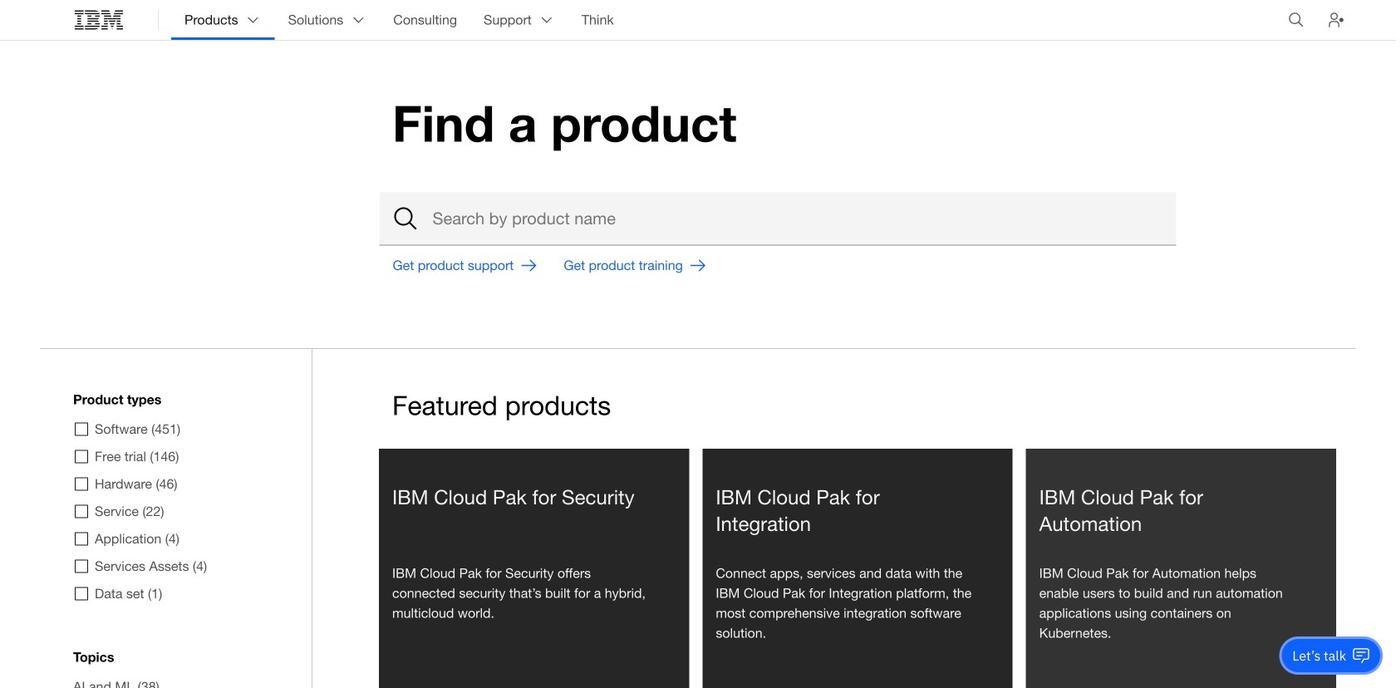 Task type: locate. For each thing, give the bounding box(es) containing it.
let's talk element
[[1293, 647, 1347, 665]]

search element
[[380, 193, 1177, 246]]



Task type: describe. For each thing, give the bounding box(es) containing it.
Search text field
[[380, 193, 1177, 246]]



